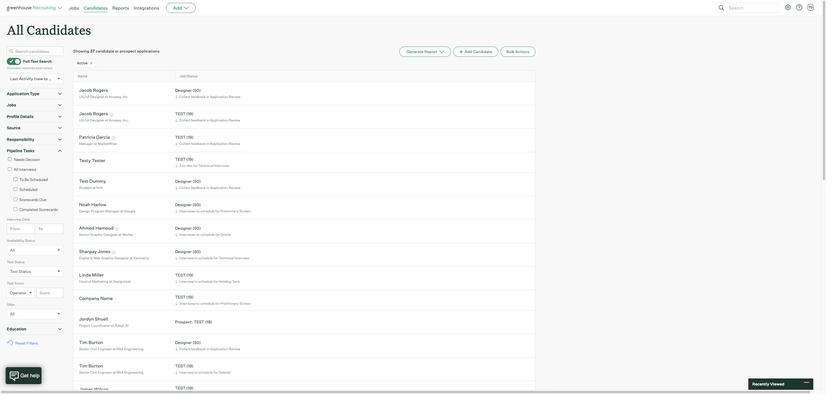 Task type: describe. For each thing, give the bounding box(es) containing it.
reset
[[15, 341, 26, 346]]

sharpay jones
[[79, 249, 111, 255]]

noah harlow link
[[79, 202, 106, 208]]

interview inside test (19) interview to schedule for holding tank
[[179, 280, 194, 284]]

or
[[115, 49, 119, 53]]

1 vertical spatial scorecards
[[39, 208, 58, 212]]

sharpay jones link
[[79, 249, 111, 255]]

Completed Scorecards checkbox
[[14, 208, 17, 211]]

source
[[7, 126, 20, 130]]

for for designer (50) interviews to schedule for onsite
[[216, 233, 220, 237]]

collect for test dummy
[[179, 186, 190, 190]]

screen for (50)
[[240, 209, 251, 213]]

test status element
[[7, 259, 63, 281]]

generate report button
[[400, 47, 452, 57]]

to be scheduled
[[20, 177, 48, 182]]

rsa for designer (50)
[[117, 347, 124, 351]]

2 inc. from the top
[[123, 118, 129, 122]]

web
[[93, 256, 101, 260]]

type
[[30, 91, 39, 96]]

wilson
[[94, 387, 109, 393]]

1 vertical spatial name
[[100, 296, 113, 302]]

configure image
[[785, 4, 792, 11]]

(50) inside designer (50) interview to schedule for technical interview
[[193, 249, 201, 254]]

(50) for jacob rogers
[[193, 88, 201, 93]]

(50) inside designer (50) interviews to schedule for onsite
[[193, 226, 201, 231]]

review for test dummy
[[229, 186, 241, 190]]

civil for designer (50)
[[90, 347, 97, 351]]

candidates link
[[84, 5, 108, 11]]

of
[[88, 280, 91, 284]]

1 senior from the top
[[79, 233, 89, 237]]

miller
[[92, 272, 104, 278]]

(19) inside test (19) interview to schedule for holding tank
[[187, 273, 194, 278]]

to for to be scheduled
[[20, 177, 24, 182]]

candidate
[[474, 49, 493, 54]]

sharpay jones has been in technical interview for more than 14 days image
[[112, 251, 117, 255]]

3 collect feedback in application review link from the top
[[174, 141, 242, 146]]

feedback for test dummy
[[191, 186, 206, 190]]

student
[[79, 186, 92, 190]]

3 in from the top
[[207, 142, 209, 146]]

testy tester link
[[79, 158, 105, 164]]

integrations link
[[134, 5, 160, 11]]

at inside test dummy student at n/a
[[93, 186, 96, 190]]

reset filters button
[[7, 338, 41, 349]]

jordyn shuell project coordinator at adept ai
[[79, 316, 129, 328]]

2 review from the top
[[229, 118, 241, 122]]

linda miller link
[[79, 272, 104, 279]]

anyway, inside jacob rogers ux/ui designer at anyway, inc.
[[109, 95, 122, 99]]

tank
[[232, 280, 240, 284]]

pipeline tasks
[[7, 148, 35, 153]]

james
[[79, 387, 93, 393]]

technical for (50)
[[219, 256, 234, 260]]

1 jacob rogers link from the top
[[79, 87, 108, 94]]

2 jacob rogers link from the top
[[79, 111, 108, 117]]

Needs Decision checkbox
[[8, 157, 12, 161]]

active
[[77, 61, 88, 65]]

3 review from the top
[[229, 142, 241, 146]]

schedule for test (19) interviews to schedule for preliminary screen
[[201, 302, 215, 306]]

&
[[90, 256, 93, 260]]

tim for designer
[[79, 340, 88, 346]]

prospect: test (19)
[[175, 320, 212, 325]]

0 horizontal spatial scorecards
[[20, 198, 39, 202]]

preliminary for (19)
[[221, 302, 239, 306]]

generate
[[407, 49, 424, 54]]

generate report
[[407, 49, 438, 54]]

td button
[[807, 3, 816, 12]]

inc. inside jacob rogers ux/ui designer at anyway, inc.
[[123, 95, 129, 99]]

digital & web graphic designer at xeometry
[[79, 256, 149, 260]]

collect for jacob rogers
[[179, 95, 190, 99]]

all down greenhouse recruiting image
[[7, 21, 24, 38]]

test inside test (19) interview to schedule for debrief
[[175, 364, 186, 369]]

recently viewed
[[753, 382, 785, 387]]

for for test (19) interview to schedule for holding tank
[[214, 280, 218, 284]]

bulk actions
[[507, 49, 530, 54]]

jacob rogers has been in application review for more than 5 days image
[[109, 113, 114, 117]]

ahmed
[[79, 225, 94, 231]]

3 feedback from the top
[[191, 142, 206, 146]]

showing
[[73, 49, 89, 53]]

review for tim burton
[[229, 347, 241, 351]]

bulk actions link
[[501, 47, 536, 57]]

due
[[39, 198, 46, 202]]

filters
[[27, 341, 38, 346]]

td
[[809, 5, 814, 9]]

report
[[425, 49, 438, 54]]

garcia
[[96, 134, 110, 140]]

reports link
[[112, 5, 129, 11]]

patricia garcia link
[[79, 134, 110, 141]]

(19) inside test (19) interview to schedule for debrief
[[187, 364, 194, 369]]

schedule for test (19) interview to schedule for holding tank
[[199, 280, 213, 284]]

availability status
[[7, 239, 35, 243]]

at inside jordyn shuell project coordinator at adept ai
[[111, 324, 114, 328]]

test inside test (19) interview to schedule for holding tank
[[175, 273, 186, 278]]

0 vertical spatial candidates
[[84, 5, 108, 11]]

noah harlow design program manager at google
[[79, 202, 136, 213]]

n/a
[[97, 186, 103, 190]]

jacob for jacob rogers
[[79, 111, 92, 117]]

holding
[[219, 280, 232, 284]]

reset filters
[[15, 341, 38, 346]]

2 collect feedback in application review link from the top
[[174, 118, 242, 123]]

2 in from the top
[[207, 118, 209, 122]]

details
[[20, 114, 34, 119]]

jacob rogers ux/ui designer at anyway, inc.
[[79, 87, 129, 99]]

needs
[[14, 157, 25, 162]]

civil for test (19)
[[90, 371, 97, 375]]

in for rogers
[[207, 95, 209, 99]]

at inside jacob rogers ux/ui designer at anyway, inc.
[[105, 95, 108, 99]]

2 feedback from the top
[[191, 118, 206, 122]]

scorecards due
[[20, 198, 46, 202]]

1 vertical spatial test status
[[10, 269, 31, 274]]

program
[[91, 209, 105, 213]]

ahmed hamoud link
[[79, 225, 114, 232]]

hamoud
[[95, 225, 114, 231]]

senior for designer (50)
[[79, 347, 89, 351]]

(19) inside test (19) 3 to-dos for technical interview
[[187, 157, 194, 162]]

company name
[[79, 296, 113, 302]]

bulk
[[507, 49, 515, 54]]

for for test (19) interviews to schedule for preliminary screen
[[216, 302, 220, 306]]

google
[[124, 209, 136, 213]]

Scheduled checkbox
[[14, 188, 17, 191]]

all interviews
[[14, 167, 36, 172]]

debrief
[[219, 371, 231, 375]]

jacob for jacob rogers ux/ui designer at anyway, inc.
[[79, 87, 92, 93]]

1 vertical spatial graphic
[[101, 256, 114, 260]]

designer (50) collect feedback in application review for burton
[[175, 341, 241, 351]]

2 vertical spatial status
[[19, 269, 31, 274]]

patricia
[[79, 134, 95, 140]]

dummy
[[89, 179, 106, 184]]

coordinator
[[91, 324, 110, 328]]

tim burton link for designer
[[79, 340, 103, 346]]

3 to-dos for technical interview link
[[174, 163, 231, 168]]

to for last activity (new to old)
[[44, 76, 48, 81]]

preliminary for (50)
[[221, 209, 239, 213]]

to for test (19) interviews to schedule for preliminary screen
[[197, 302, 200, 306]]

application for the collect feedback in application review link associated with dummy
[[210, 186, 228, 190]]

adept
[[115, 324, 125, 328]]

prospect
[[120, 49, 136, 53]]

checkmark image
[[9, 59, 14, 63]]

test (19)
[[175, 386, 194, 391]]

(includes
[[7, 66, 21, 70]]

application for 2nd the collect feedback in application review link
[[210, 118, 228, 122]]

application type
[[7, 91, 39, 96]]

test dummy student at n/a
[[79, 179, 106, 190]]

0 vertical spatial name
[[78, 74, 87, 78]]

schedule for test (19) interview to schedule for debrief
[[199, 371, 213, 375]]

test (19) interview to schedule for holding tank
[[175, 273, 240, 284]]

ux/ui designer at anyway, inc.
[[79, 118, 129, 122]]

interview to schedule for technical interview link
[[174, 256, 251, 261]]

Search text field
[[728, 4, 774, 12]]

company name link
[[79, 296, 113, 302]]

patricia garcia has been in application review for more than 5 days image
[[111, 137, 116, 140]]

ahmed hamoud
[[79, 225, 114, 231]]

test (19) 3 to-dos for technical interview
[[175, 157, 229, 168]]

0 vertical spatial scheduled
[[30, 177, 48, 182]]

at inside linda miller head of marketing at designhub
[[109, 280, 112, 284]]

(50) for noah harlow
[[193, 203, 201, 207]]

ahmed hamoud has been in onsite for more than 21 days image
[[115, 228, 120, 231]]

digital
[[79, 256, 90, 260]]

james wilson
[[79, 387, 109, 393]]

interviews for designer (50) interviews to schedule for preliminary screen
[[179, 209, 196, 213]]

application for the collect feedback in application review link corresponding to burton
[[210, 347, 228, 351]]

availability
[[7, 239, 24, 243]]

37
[[90, 49, 95, 53]]

1 horizontal spatial jobs
[[69, 5, 79, 11]]

candidate
[[96, 49, 114, 53]]

interviews to schedule for preliminary screen link for (19)
[[174, 301, 252, 306]]

collect feedback in application review link for dummy
[[174, 185, 242, 191]]

jones
[[98, 249, 111, 255]]

for for designer (50) interviews to schedule for preliminary screen
[[216, 209, 220, 213]]

2 ux/ui from the top
[[79, 118, 89, 122]]

operator
[[10, 291, 27, 295]]

schedule for designer (50) interviews to schedule for preliminary screen
[[201, 209, 215, 213]]

jordyn
[[79, 316, 94, 322]]

head
[[79, 280, 88, 284]]

all right "all interviews" option
[[14, 167, 18, 172]]

last activity (new to old) option
[[10, 76, 56, 81]]

tim burton senior civil engineer at rsa engineering for test
[[79, 363, 144, 375]]



Task type: vqa. For each thing, say whether or not it's contained in the screenshot.
the "level" in Ironistic A Greenhouse partner since 2014 with many level 1-5 integrations, including a WordPress Greenhouse plugin for immediate integration.
no



Task type: locate. For each thing, give the bounding box(es) containing it.
tim
[[79, 340, 88, 346], [79, 363, 88, 369]]

designer (50) collect feedback in application review for dummy
[[175, 179, 241, 190]]

1 horizontal spatial name
[[100, 296, 113, 302]]

1 (50) from the top
[[193, 88, 201, 93]]

test status down availability
[[7, 260, 25, 264]]

at
[[105, 95, 108, 99], [105, 118, 108, 122], [94, 142, 97, 146], [93, 186, 96, 190], [120, 209, 124, 213], [119, 233, 122, 237], [130, 256, 133, 260], [109, 280, 112, 284], [111, 324, 114, 328], [113, 347, 116, 351], [113, 371, 116, 375]]

rogers inside jacob rogers ux/ui designer at anyway, inc.
[[93, 87, 108, 93]]

add candidate
[[465, 49, 493, 54]]

0 vertical spatial rsa
[[117, 347, 124, 351]]

technical down onsite
[[219, 256, 234, 260]]

to inside designer (50) interview to schedule for technical interview
[[195, 256, 198, 260]]

civil up james wilson
[[90, 371, 97, 375]]

preliminary inside test (19) interviews to schedule for preliminary screen
[[221, 302, 239, 306]]

designer inside designer (50) interviews to schedule for onsite
[[175, 226, 192, 231]]

interviews to schedule for preliminary screen link up designer (50) interviews to schedule for onsite
[[174, 209, 252, 214]]

responsibility
[[7, 137, 34, 142]]

scheduled right be
[[30, 177, 48, 182]]

engineer for designer (50)
[[98, 347, 112, 351]]

0 horizontal spatial technical
[[199, 164, 214, 168]]

schedule down interview to schedule for holding tank link
[[201, 302, 215, 306]]

status for all
[[25, 239, 35, 243]]

1 vertical spatial rogers
[[93, 111, 108, 117]]

2 collect from the top
[[179, 118, 190, 122]]

2 vertical spatial senior
[[79, 371, 89, 375]]

to for to
[[38, 227, 43, 231]]

in for burton
[[207, 347, 209, 351]]

tim burton link for test
[[79, 363, 103, 370]]

noah
[[79, 202, 90, 208]]

rogers for jacob rogers
[[93, 111, 108, 117]]

0 vertical spatial interviews to schedule for preliminary screen link
[[174, 209, 252, 214]]

6 (50) from the top
[[193, 341, 201, 345]]

test (19) collect feedback in application review for patricia garcia
[[175, 135, 241, 146]]

interviews inside test (19) interviews to schedule for preliminary screen
[[179, 302, 196, 306]]

5 collect from the top
[[179, 347, 190, 351]]

engineer down coordinator
[[98, 347, 112, 351]]

jacob up jacob rogers
[[79, 87, 92, 93]]

to down completed scorecards
[[38, 227, 43, 231]]

0 vertical spatial senior
[[79, 233, 89, 237]]

anyway, down "jacob rogers has been in application review for more than 5 days" icon
[[109, 118, 122, 122]]

screen inside test (19) interviews to schedule for preliminary screen
[[240, 302, 251, 306]]

1 jacob from the top
[[79, 87, 92, 93]]

pipeline
[[7, 148, 22, 153]]

5 review from the top
[[229, 347, 241, 351]]

designer (50) collect feedback in application review down job/status
[[175, 88, 241, 99]]

1 designer (50) collect feedback in application review from the top
[[175, 88, 241, 99]]

for right dos
[[194, 164, 198, 168]]

(50) up the interviews to schedule for onsite link at the bottom of the page
[[193, 226, 201, 231]]

interviews to schedule for preliminary screen link down interview to schedule for holding tank link
[[174, 301, 252, 306]]

1 vertical spatial screen
[[240, 302, 251, 306]]

Scorecards Due checkbox
[[14, 198, 17, 201]]

schedule inside designer (50) interviews to schedule for preliminary screen
[[201, 209, 215, 213]]

to inside test (19) interview to schedule for debrief
[[195, 371, 198, 375]]

1 vertical spatial candidates
[[27, 21, 91, 38]]

tim burton senior civil engineer at rsa engineering up wilson
[[79, 363, 144, 375]]

test
[[79, 179, 88, 184], [7, 260, 14, 264], [10, 269, 18, 274], [7, 281, 14, 286]]

for inside test (19) 3 to-dos for technical interview
[[194, 164, 198, 168]]

designer (50) interviews to schedule for onsite
[[175, 226, 231, 237]]

1 vertical spatial jacob
[[79, 111, 92, 117]]

0 horizontal spatial to
[[20, 177, 24, 182]]

td button
[[808, 4, 815, 11]]

1 tim burton senior civil engineer at rsa engineering from the top
[[79, 340, 144, 351]]

to for designer (50) interview to schedule for technical interview
[[195, 256, 198, 260]]

0 vertical spatial scorecards
[[20, 198, 39, 202]]

feedback for jacob rogers
[[191, 95, 206, 99]]

for left onsite
[[216, 233, 220, 237]]

old)
[[49, 76, 56, 81]]

designer (50) interview to schedule for technical interview
[[175, 249, 250, 260]]

0 vertical spatial inc.
[[123, 95, 129, 99]]

1 vertical spatial senior
[[79, 347, 89, 351]]

anyway,
[[109, 95, 122, 99], [109, 118, 122, 122]]

1 test (19) collect feedback in application review from the top
[[175, 112, 241, 122]]

graphic down ahmed hamoud link
[[90, 233, 103, 237]]

for
[[194, 164, 198, 168], [216, 209, 220, 213], [216, 233, 220, 237], [214, 256, 218, 260], [214, 280, 218, 284], [216, 302, 220, 306], [214, 371, 218, 375]]

0 vertical spatial burton
[[89, 340, 103, 346]]

test inside test dummy student at n/a
[[79, 179, 88, 184]]

4 collect from the top
[[179, 186, 190, 190]]

add for add
[[173, 5, 182, 11]]

(19) inside test (19) interviews to schedule for preliminary screen
[[187, 295, 194, 300]]

name right company on the left bottom
[[100, 296, 113, 302]]

tim down project
[[79, 340, 88, 346]]

2 interviews to schedule for preliminary screen link from the top
[[174, 301, 252, 306]]

technical
[[199, 164, 214, 168], [219, 256, 234, 260]]

availability status element
[[7, 238, 63, 259]]

job/status
[[180, 74, 198, 78]]

preliminary
[[221, 209, 239, 213], [221, 302, 239, 306]]

tim burton senior civil engineer at rsa engineering down the adept on the left bottom of the page
[[79, 340, 144, 351]]

anyway, up "jacob rogers has been in application review for more than 5 days" icon
[[109, 95, 122, 99]]

(50)
[[193, 88, 201, 93], [193, 179, 201, 184], [193, 203, 201, 207], [193, 226, 201, 231], [193, 249, 201, 254], [193, 341, 201, 345]]

1 vertical spatial manager
[[106, 209, 120, 213]]

designhub
[[113, 280, 131, 284]]

1 collect feedback in application review link from the top
[[174, 94, 242, 100]]

tim burton senior civil engineer at rsa engineering for designer
[[79, 340, 144, 351]]

scorecards down due
[[39, 208, 58, 212]]

0 vertical spatial status
[[25, 239, 35, 243]]

burton up james wilson
[[89, 363, 103, 369]]

2 engineer from the top
[[98, 371, 112, 375]]

interviews
[[19, 167, 36, 172], [179, 209, 196, 213], [179, 233, 196, 237], [179, 302, 196, 306]]

1 vertical spatial status
[[14, 260, 25, 264]]

5 collect feedback in application review link from the top
[[174, 347, 242, 352]]

tasks
[[23, 148, 35, 153]]

jacob up "ux/ui designer at anyway, inc."
[[79, 111, 92, 117]]

scorecards up completed
[[20, 198, 39, 202]]

2 tim burton senior civil engineer at rsa engineering from the top
[[79, 363, 144, 375]]

jobs
[[69, 5, 79, 11], [7, 103, 16, 107]]

for inside designer (50) interviews to schedule for preliminary screen
[[216, 209, 220, 213]]

all candidates
[[7, 21, 91, 38]]

2 rsa from the top
[[117, 371, 124, 375]]

all down offer
[[10, 312, 15, 317]]

(50) for tim burton
[[193, 341, 201, 345]]

jacob inside jacob rogers ux/ui designer at anyway, inc.
[[79, 87, 92, 93]]

schedule inside designer (50) interviews to schedule for onsite
[[201, 233, 215, 237]]

application for the collect feedback in application review link for rogers
[[210, 95, 228, 99]]

to inside designer (50) interviews to schedule for onsite
[[197, 233, 200, 237]]

0 vertical spatial tim
[[79, 340, 88, 346]]

1 vertical spatial to
[[38, 227, 43, 231]]

scheduled down be
[[20, 188, 37, 192]]

1 rogers from the top
[[93, 87, 108, 93]]

0 vertical spatial rogers
[[93, 87, 108, 93]]

review for jacob rogers
[[229, 95, 241, 99]]

all
[[7, 21, 24, 38], [14, 167, 18, 172], [10, 248, 15, 253], [10, 312, 15, 317]]

integrations
[[134, 5, 160, 11]]

status up score
[[19, 269, 31, 274]]

2 jacob from the top
[[79, 111, 92, 117]]

0 vertical spatial anyway,
[[109, 95, 122, 99]]

1 review from the top
[[229, 95, 241, 99]]

1 horizontal spatial scorecards
[[39, 208, 58, 212]]

5 feedback from the top
[[191, 347, 206, 351]]

3 (50) from the top
[[193, 203, 201, 207]]

education
[[7, 327, 26, 332]]

designer (50) collect feedback in application review up test (19) interview to schedule for debrief
[[175, 341, 241, 351]]

onsite
[[221, 233, 231, 237]]

all down availability
[[10, 248, 15, 253]]

1 in from the top
[[207, 95, 209, 99]]

0 vertical spatial add
[[173, 5, 182, 11]]

test score
[[7, 281, 24, 286]]

jacob rogers link up "ux/ui designer at anyway, inc."
[[79, 111, 108, 117]]

2 anyway, from the top
[[109, 118, 122, 122]]

all inside availability status element
[[10, 248, 15, 253]]

for for test (19) 3 to-dos for technical interview
[[194, 164, 198, 168]]

add inside popup button
[[173, 5, 182, 11]]

schedule for designer (50) interviews to schedule for onsite
[[201, 233, 215, 237]]

designer (50) collect feedback in application review down 3 to-dos for technical interview link
[[175, 179, 241, 190]]

preliminary up onsite
[[221, 209, 239, 213]]

1 vertical spatial anyway,
[[109, 118, 122, 122]]

tim for test
[[79, 363, 88, 369]]

(50) down prospect: test (19)
[[193, 341, 201, 345]]

tim up james
[[79, 363, 88, 369]]

schedule inside test (19) interview to schedule for debrief
[[199, 371, 213, 375]]

marketwise
[[98, 142, 117, 146]]

(50) up designer (50) interviews to schedule for onsite
[[193, 203, 201, 207]]

technical inside designer (50) interview to schedule for technical interview
[[219, 256, 234, 260]]

interviews for designer (50) interviews to schedule for onsite
[[179, 233, 196, 237]]

for up test (19) interview to schedule for holding tank
[[214, 256, 218, 260]]

for inside test (19) interview to schedule for holding tank
[[214, 280, 218, 284]]

3
[[179, 164, 182, 168]]

tim burton link down project
[[79, 340, 103, 346]]

1 vertical spatial scheduled
[[20, 188, 37, 192]]

0 horizontal spatial add
[[173, 5, 182, 11]]

to for test (19) interview to schedule for holding tank
[[195, 280, 198, 284]]

1 vertical spatial engineering
[[124, 371, 144, 375]]

(50) inside designer (50) interviews to schedule for preliminary screen
[[193, 203, 201, 207]]

manager inside 'noah harlow design program manager at google'
[[106, 209, 120, 213]]

1 collect from the top
[[179, 95, 190, 99]]

1 ux/ui from the top
[[79, 95, 89, 99]]

2 tim burton link from the top
[[79, 363, 103, 370]]

to left be
[[20, 177, 24, 182]]

senior up james
[[79, 371, 89, 375]]

0 vertical spatial engineering
[[124, 347, 144, 351]]

2 tim from the top
[[79, 363, 88, 369]]

Score number field
[[36, 288, 63, 298]]

ux/ui inside jacob rogers ux/ui designer at anyway, inc.
[[79, 95, 89, 99]]

text
[[31, 59, 38, 64]]

0 vertical spatial engineer
[[98, 347, 112, 351]]

1 vertical spatial rsa
[[117, 371, 124, 375]]

schedule left 'holding'
[[199, 280, 213, 284]]

to inside test (19) interview to schedule for holding tank
[[195, 280, 198, 284]]

2 engineering from the top
[[124, 371, 144, 375]]

ux/ui down jacob rogers
[[79, 118, 89, 122]]

rogers for jacob rogers ux/ui designer at anyway, inc.
[[93, 87, 108, 93]]

jacob
[[79, 87, 92, 93], [79, 111, 92, 117]]

To Be Scheduled checkbox
[[14, 177, 17, 181]]

at inside 'noah harlow design program manager at google'
[[120, 209, 124, 213]]

candidates down jobs link at left
[[27, 21, 91, 38]]

0 vertical spatial tim burton link
[[79, 340, 103, 346]]

interview to schedule for holding tank link
[[174, 279, 242, 284]]

ux/ui up jacob rogers
[[79, 95, 89, 99]]

4 review from the top
[[229, 186, 241, 190]]

date
[[22, 217, 30, 222]]

status right availability
[[25, 239, 35, 243]]

0 vertical spatial test status
[[7, 260, 25, 264]]

manager down the patricia
[[79, 142, 93, 146]]

2 test (19) collect feedback in application review from the top
[[175, 135, 241, 146]]

test (19) interviews to schedule for preliminary screen
[[175, 295, 251, 306]]

interviews to schedule for preliminary screen link
[[174, 209, 252, 214], [174, 301, 252, 306]]

Search candidates field
[[7, 47, 63, 56]]

tim burton senior civil engineer at rsa engineering
[[79, 340, 144, 351], [79, 363, 144, 375]]

schedule up test (19) interview to schedule for holding tank
[[199, 256, 213, 260]]

senior down project
[[79, 347, 89, 351]]

preliminary down 'holding'
[[221, 302, 239, 306]]

decision
[[26, 157, 40, 162]]

for inside designer (50) interviews to schedule for onsite
[[216, 233, 220, 237]]

for up designer (50) interviews to schedule for onsite
[[216, 209, 220, 213]]

greenhouse recruiting image
[[7, 5, 58, 11]]

test
[[175, 112, 186, 116], [175, 135, 186, 140], [175, 157, 186, 162], [175, 273, 186, 278], [175, 295, 186, 300], [194, 320, 205, 325], [175, 364, 186, 369], [175, 386, 186, 391]]

0 vertical spatial ux/ui
[[79, 95, 89, 99]]

applications
[[137, 49, 160, 53]]

(19)
[[187, 112, 194, 116], [187, 135, 194, 140], [187, 157, 194, 162], [187, 273, 194, 278], [187, 295, 194, 300], [205, 320, 212, 325], [187, 364, 194, 369], [187, 386, 194, 391]]

application
[[7, 91, 29, 96], [210, 95, 228, 99], [210, 118, 228, 122], [210, 142, 228, 146], [210, 186, 228, 190], [210, 347, 228, 351]]

engineering
[[124, 347, 144, 351], [124, 371, 144, 375]]

1 vertical spatial test (19) collect feedback in application review
[[175, 135, 241, 146]]

tim burton link up james wilson
[[79, 363, 103, 370]]

rsa for test (19)
[[117, 371, 124, 375]]

showing 37 candidate or prospect applications
[[73, 49, 160, 53]]

0 vertical spatial graphic
[[90, 233, 103, 237]]

1 vertical spatial jacob rogers link
[[79, 111, 108, 117]]

engineer for test (19)
[[98, 371, 112, 375]]

0 vertical spatial tim burton senior civil engineer at rsa engineering
[[79, 340, 144, 351]]

1 interviews to schedule for preliminary screen link from the top
[[174, 209, 252, 214]]

4 in from the top
[[207, 186, 209, 190]]

application for 3rd the collect feedback in application review link from the bottom
[[210, 142, 228, 146]]

1 vertical spatial designer (50) collect feedback in application review
[[175, 179, 241, 190]]

0 vertical spatial test (19) collect feedback in application review
[[175, 112, 241, 122]]

1 vertical spatial tim burton senior civil engineer at rsa engineering
[[79, 363, 144, 375]]

jobs up 'profile'
[[7, 103, 16, 107]]

in for dummy
[[207, 186, 209, 190]]

0 vertical spatial to
[[20, 177, 24, 182]]

designer inside jacob rogers ux/ui designer at anyway, inc.
[[90, 95, 104, 99]]

5 in from the top
[[207, 347, 209, 351]]

0 vertical spatial manager
[[79, 142, 93, 146]]

collect for tim burton
[[179, 347, 190, 351]]

collect feedback in application review link
[[174, 94, 242, 100], [174, 118, 242, 123], [174, 141, 242, 146], [174, 185, 242, 191], [174, 347, 242, 352]]

candidate reports are now available! apply filters and select "view in app" element
[[400, 47, 452, 57]]

1 preliminary from the top
[[221, 209, 239, 213]]

screen for (19)
[[240, 302, 251, 306]]

test inside test (19) 3 to-dos for technical interview
[[175, 157, 186, 162]]

candidates right jobs link at left
[[84, 5, 108, 11]]

1 screen from the top
[[240, 209, 251, 213]]

3 collect from the top
[[179, 142, 190, 146]]

rogers
[[93, 87, 108, 93], [93, 111, 108, 117]]

2 senior from the top
[[79, 347, 89, 351]]

feedback for tim burton
[[191, 347, 206, 351]]

1 engineer from the top
[[98, 347, 112, 351]]

engineering for test (19)
[[124, 371, 144, 375]]

1 vertical spatial tim
[[79, 363, 88, 369]]

to-
[[182, 164, 187, 168]]

rogers up jacob rogers
[[93, 87, 108, 93]]

interviews to schedule for preliminary screen link for (50)
[[174, 209, 252, 214]]

technical for (19)
[[199, 164, 214, 168]]

0 vertical spatial jacob
[[79, 87, 92, 93]]

offer element
[[7, 302, 63, 324]]

status down availability status element
[[14, 260, 25, 264]]

0 horizontal spatial manager
[[79, 142, 93, 146]]

1 vertical spatial jobs
[[7, 103, 16, 107]]

candidates
[[84, 5, 108, 11], [27, 21, 91, 38]]

company
[[79, 296, 99, 302]]

rogers up "ux/ui designer at anyway, inc."
[[93, 111, 108, 117]]

1 rsa from the top
[[117, 347, 124, 351]]

engineer
[[98, 347, 112, 351], [98, 371, 112, 375]]

civil down coordinator
[[90, 347, 97, 351]]

to for designer (50) interviews to schedule for onsite
[[197, 233, 200, 237]]

for for designer (50) interview to schedule for technical interview
[[214, 256, 218, 260]]

to for designer (50) interviews to schedule for preliminary screen
[[197, 209, 200, 213]]

burton for designer
[[89, 340, 103, 346]]

test dummy link
[[79, 179, 106, 185]]

shuell
[[95, 316, 108, 322]]

manager
[[79, 142, 93, 146], [106, 209, 120, 213]]

manager right program on the left bottom of the page
[[106, 209, 120, 213]]

collect feedback in application review link for rogers
[[174, 94, 242, 100]]

1 horizontal spatial technical
[[219, 256, 234, 260]]

1 vertical spatial tim burton link
[[79, 363, 103, 370]]

morley
[[122, 233, 133, 237]]

0 vertical spatial jacob rogers link
[[79, 87, 108, 94]]

schedule left the "debrief"
[[199, 371, 213, 375]]

for left 'holding'
[[214, 280, 218, 284]]

3 designer (50) collect feedback in application review from the top
[[175, 341, 241, 351]]

test inside test (19) interviews to schedule for preliminary screen
[[175, 295, 186, 300]]

1 horizontal spatial to
[[38, 227, 43, 231]]

add for add candidate
[[465, 49, 473, 54]]

(50) for test dummy
[[193, 179, 201, 184]]

interviews for test (19) interviews to schedule for preliminary screen
[[179, 302, 196, 306]]

dos
[[187, 164, 193, 168]]

schedule left onsite
[[201, 233, 215, 237]]

engineer up wilson
[[98, 371, 112, 375]]

jacob rogers
[[79, 111, 108, 117]]

(50) down 3 to-dos for technical interview link
[[193, 179, 201, 184]]

for inside test (19) interviews to schedule for preliminary screen
[[216, 302, 220, 306]]

preliminary inside designer (50) interviews to schedule for preliminary screen
[[221, 209, 239, 213]]

1 feedback from the top
[[191, 95, 206, 99]]

sharpay
[[79, 249, 97, 255]]

burton for test
[[89, 363, 103, 369]]

to for test (19) interview to schedule for debrief
[[195, 371, 198, 375]]

design
[[79, 209, 90, 213]]

2 burton from the top
[[89, 363, 103, 369]]

ux/ui
[[79, 95, 89, 99], [79, 118, 89, 122]]

0 horizontal spatial name
[[78, 74, 87, 78]]

1 vertical spatial preliminary
[[221, 302, 239, 306]]

1 burton from the top
[[89, 340, 103, 346]]

interview inside test (19) interview to schedule for debrief
[[179, 371, 194, 375]]

jordyn shuell link
[[79, 316, 108, 323]]

2 preliminary from the top
[[221, 302, 239, 306]]

1 civil from the top
[[90, 347, 97, 351]]

1 inc. from the top
[[123, 95, 129, 99]]

name down "active"
[[78, 74, 87, 78]]

for down 'holding'
[[216, 302, 220, 306]]

jacob rogers link up jacob rogers
[[79, 87, 108, 94]]

senior down ahmed
[[79, 233, 89, 237]]

2 (50) from the top
[[193, 179, 201, 184]]

add
[[173, 5, 182, 11], [465, 49, 473, 54]]

1 vertical spatial inc.
[[123, 118, 129, 122]]

designer inside designer (50) interviews to schedule for preliminary screen
[[175, 203, 192, 207]]

0 vertical spatial screen
[[240, 209, 251, 213]]

engineering for designer (50)
[[124, 347, 144, 351]]

schedule inside test (19) interview to schedule for holding tank
[[199, 280, 213, 284]]

0 vertical spatial designer (50) collect feedback in application review
[[175, 88, 241, 99]]

profile details
[[7, 114, 34, 119]]

1 tim burton link from the top
[[79, 340, 103, 346]]

1 anyway, from the top
[[109, 95, 122, 99]]

james wilson link
[[79, 387, 109, 393]]

for inside test (19) interview to schedule for debrief
[[214, 371, 218, 375]]

screen inside designer (50) interviews to schedule for preliminary screen
[[240, 209, 251, 213]]

all inside offer element
[[10, 312, 15, 317]]

(50) down job/status
[[193, 88, 201, 93]]

0 horizontal spatial jobs
[[7, 103, 16, 107]]

(50) up the 'interview to schedule for technical interview' link
[[193, 249, 201, 254]]

1 engineering from the top
[[124, 347, 144, 351]]

1 vertical spatial civil
[[90, 371, 97, 375]]

designer inside designer (50) interview to schedule for technical interview
[[175, 249, 192, 254]]

testy
[[79, 158, 91, 164]]

for inside designer (50) interview to schedule for technical interview
[[214, 256, 218, 260]]

jobs left candidates link
[[69, 5, 79, 11]]

interviews inside designer (50) interviews to schedule for onsite
[[179, 233, 196, 237]]

technical right dos
[[199, 164, 214, 168]]

for for test (19) interview to schedule for debrief
[[214, 371, 218, 375]]

harlow
[[91, 202, 106, 208]]

actions
[[516, 49, 530, 54]]

interviews inside designer (50) interviews to schedule for preliminary screen
[[179, 209, 196, 213]]

1 horizontal spatial manager
[[106, 209, 120, 213]]

test (19) collect feedback in application review for jacob rogers
[[175, 112, 241, 122]]

4 feedback from the top
[[191, 186, 206, 190]]

0 vertical spatial civil
[[90, 347, 97, 351]]

0 vertical spatial jobs
[[69, 5, 79, 11]]

for left the "debrief"
[[214, 371, 218, 375]]

graphic down "jones"
[[101, 256, 114, 260]]

schedule inside test (19) interviews to schedule for preliminary screen
[[201, 302, 215, 306]]

prospect:
[[175, 320, 193, 325]]

senior for test (19)
[[79, 371, 89, 375]]

0 vertical spatial preliminary
[[221, 209, 239, 213]]

status for test status
[[14, 260, 25, 264]]

testy tester
[[79, 158, 105, 164]]

interview inside test (19) 3 to-dos for technical interview
[[215, 164, 229, 168]]

to inside test (19) interviews to schedule for preliminary screen
[[197, 302, 200, 306]]

1 vertical spatial burton
[[89, 363, 103, 369]]

1 tim from the top
[[79, 340, 88, 346]]

1 vertical spatial add
[[465, 49, 473, 54]]

test status up score
[[10, 269, 31, 274]]

2 vertical spatial designer (50) collect feedback in application review
[[175, 341, 241, 351]]

1 vertical spatial interviews to schedule for preliminary screen link
[[174, 301, 252, 306]]

technical inside test (19) 3 to-dos for technical interview
[[199, 164, 214, 168]]

2 screen from the top
[[240, 302, 251, 306]]

4 collect feedback in application review link from the top
[[174, 185, 242, 191]]

feedback
[[191, 95, 206, 99], [191, 118, 206, 122], [191, 142, 206, 146], [191, 186, 206, 190], [191, 347, 206, 351]]

1 horizontal spatial add
[[465, 49, 473, 54]]

5 (50) from the top
[[193, 249, 201, 254]]

profile
[[7, 114, 19, 119]]

schedule up designer (50) interviews to schedule for onsite
[[201, 209, 215, 213]]

designer (50) collect feedback in application review for rogers
[[175, 88, 241, 99]]

burton down coordinator
[[89, 340, 103, 346]]

2 designer (50) collect feedback in application review from the top
[[175, 179, 241, 190]]

to inside designer (50) interviews to schedule for preliminary screen
[[197, 209, 200, 213]]

3 senior from the top
[[79, 371, 89, 375]]

0 vertical spatial technical
[[199, 164, 214, 168]]

2 civil from the top
[[90, 371, 97, 375]]

2 rogers from the top
[[93, 111, 108, 117]]

collect feedback in application review link for burton
[[174, 347, 242, 352]]

schedule for designer (50) interview to schedule for technical interview
[[199, 256, 213, 260]]

needs decision
[[14, 157, 40, 162]]

manager at marketwise
[[79, 142, 117, 146]]

1 vertical spatial technical
[[219, 256, 234, 260]]

1 vertical spatial engineer
[[98, 371, 112, 375]]

schedule inside designer (50) interview to schedule for technical interview
[[199, 256, 213, 260]]

All Interviews checkbox
[[8, 167, 12, 171]]

4 (50) from the top
[[193, 226, 201, 231]]

test (19) interview to schedule for debrief
[[175, 364, 231, 375]]

interview
[[215, 164, 229, 168], [7, 217, 21, 222], [179, 256, 194, 260], [235, 256, 250, 260], [179, 280, 194, 284], [179, 371, 194, 375]]

1 vertical spatial ux/ui
[[79, 118, 89, 122]]

full
[[23, 59, 30, 64]]



